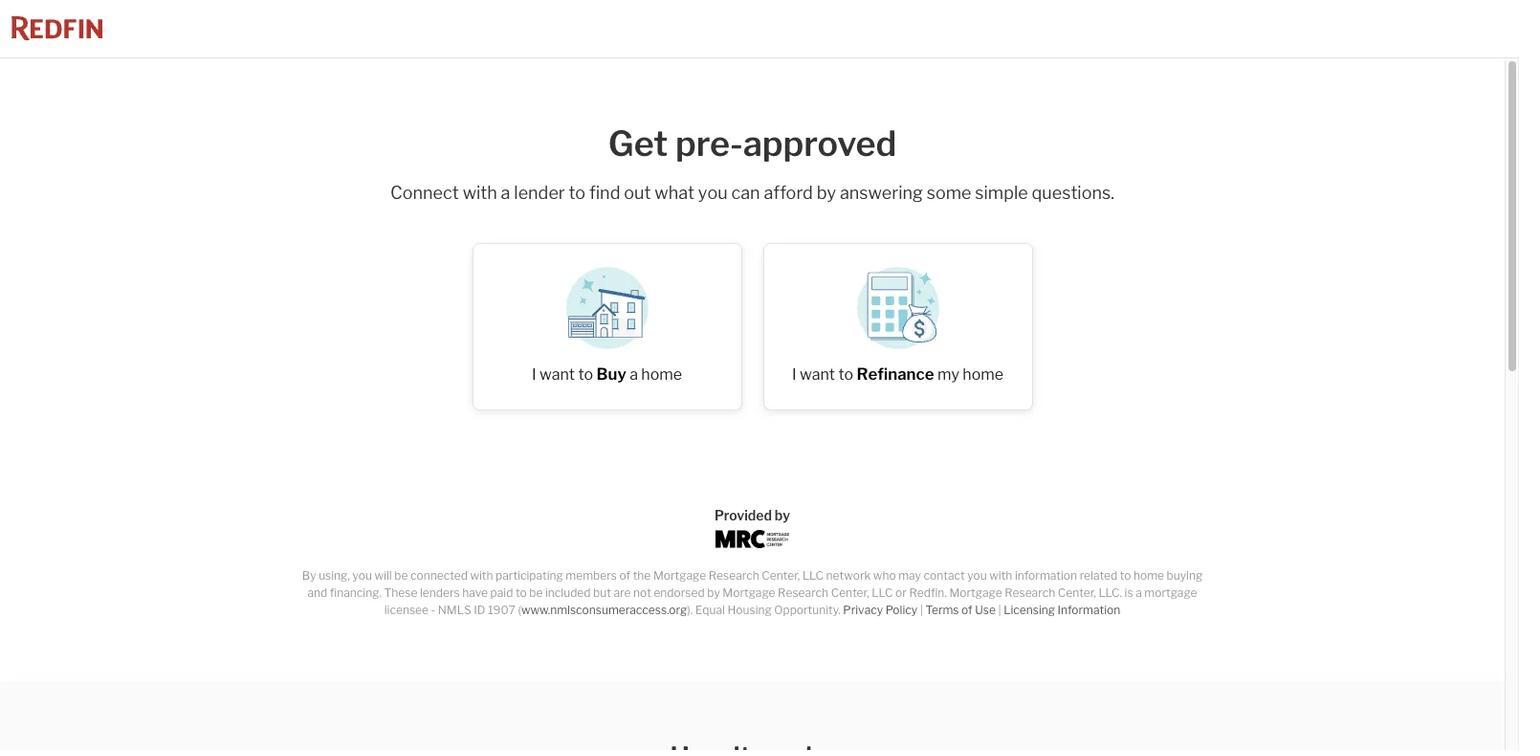 Task type: vqa. For each thing, say whether or not it's contained in the screenshot.
the right transportation
no



Task type: describe. For each thing, give the bounding box(es) containing it.
want for refinance
[[800, 366, 836, 384]]

will
[[375, 569, 392, 583]]

by using, you will be connected with participating members of the mortgage research center, llc network who may contact you with information related to home buying and financing. these lenders have paid to be included but are not endorsed by mortgage research center, llc or redfin. mortgage research center, llc. is a mortgage licensee - nmls id 1907 (
[[302, 569, 1203, 618]]

(
[[518, 603, 522, 618]]

and
[[308, 586, 328, 600]]

privacy policy link
[[844, 603, 918, 618]]

licensing
[[1004, 603, 1056, 618]]

connect with a lender to find out what you can afford by answering some simple questions.
[[391, 183, 1115, 203]]

these
[[384, 586, 418, 600]]

information
[[1015, 569, 1078, 583]]

find
[[590, 183, 621, 203]]

i for buy
[[532, 366, 537, 384]]

simple questions.
[[976, 183, 1115, 203]]

1 vertical spatial be
[[530, 586, 543, 600]]

get
[[609, 123, 668, 165]]

connected
[[411, 569, 468, 583]]

provided
[[715, 508, 772, 524]]

may
[[899, 569, 922, 583]]

i want to buy a home
[[532, 365, 682, 384]]

i for refinance
[[792, 366, 797, 384]]

0 horizontal spatial you
[[353, 569, 372, 583]]

network
[[827, 569, 871, 583]]

1 horizontal spatial llc
[[872, 586, 893, 600]]

2 horizontal spatial research
[[1005, 586, 1056, 600]]

to inside i want to refinance my home
[[839, 366, 854, 384]]

connect
[[391, 183, 459, 203]]

who
[[874, 569, 896, 583]]

buying
[[1167, 569, 1203, 583]]

opportunity.
[[775, 603, 841, 618]]

2 horizontal spatial mortgage
[[950, 586, 1003, 600]]

related
[[1080, 569, 1118, 583]]

members
[[566, 569, 617, 583]]

llc.
[[1099, 586, 1123, 600]]

home for refinance
[[963, 366, 1004, 384]]

with up use
[[990, 569, 1013, 583]]

equal
[[696, 603, 725, 618]]

home inside by using, you will be connected with participating members of the mortgage research center, llc network who may contact you with information related to home buying and financing. these lenders have paid to be included but are not endorsed by mortgage research center, llc or redfin. mortgage research center, llc. is a mortgage licensee - nmls id 1907 (
[[1134, 569, 1165, 583]]

to inside i want to buy a home
[[579, 366, 593, 384]]

id
[[474, 603, 486, 618]]

nmls
[[438, 603, 472, 618]]

0 horizontal spatial a
[[501, 183, 511, 203]]

lenders
[[420, 586, 460, 600]]

).
[[688, 603, 693, 618]]

mortgage research center image
[[716, 531, 790, 549]]

contact
[[924, 569, 965, 583]]

www.nmlsconsumeraccess.org link
[[522, 603, 688, 618]]

is
[[1125, 586, 1134, 600]]

want for buy
[[540, 366, 575, 384]]

to up (
[[516, 586, 527, 600]]

0 vertical spatial be
[[395, 569, 408, 583]]

information
[[1058, 603, 1121, 618]]

terms
[[926, 603, 960, 618]]

licensee
[[384, 603, 429, 618]]

can
[[732, 183, 761, 203]]

-
[[431, 603, 436, 618]]

to up is
[[1121, 569, 1132, 583]]

out
[[624, 183, 651, 203]]



Task type: locate. For each thing, give the bounding box(es) containing it.
to left buy
[[579, 366, 593, 384]]

2 horizontal spatial you
[[968, 569, 987, 583]]

buy
[[597, 365, 627, 384]]

1 horizontal spatial be
[[530, 586, 543, 600]]

2 i from the left
[[792, 366, 797, 384]]

a right buy
[[630, 366, 638, 384]]

by right afford
[[817, 183, 837, 203]]

| down redfin.
[[920, 603, 923, 618]]

mortgage up endorsed
[[654, 569, 706, 583]]

of inside by using, you will be connected with participating members of the mortgage research center, llc network who may contact you with information related to home buying and financing. these lenders have paid to be included but are not endorsed by mortgage research center, llc or redfin. mortgage research center, llc. is a mortgage licensee - nmls id 1907 (
[[620, 569, 631, 583]]

1 horizontal spatial mortgage
[[723, 586, 776, 600]]

1 horizontal spatial you
[[699, 183, 728, 203]]

of for terms
[[962, 603, 973, 618]]

or
[[896, 586, 907, 600]]

option group
[[456, 225, 1049, 429]]

of for members
[[620, 569, 631, 583]]

1 horizontal spatial a
[[630, 366, 638, 384]]

of
[[620, 569, 631, 583], [962, 603, 973, 618]]

of left use
[[962, 603, 973, 618]]

a
[[501, 183, 511, 203], [630, 366, 638, 384], [1136, 586, 1143, 600]]

the
[[633, 569, 651, 583]]

a inside by using, you will be connected with participating members of the mortgage research center, llc network who may contact you with information related to home buying and financing. these lenders have paid to be included but are not endorsed by mortgage research center, llc or redfin. mortgage research center, llc. is a mortgage licensee - nmls id 1907 (
[[1136, 586, 1143, 600]]

to left find
[[569, 183, 586, 203]]

to left the refinance
[[839, 366, 854, 384]]

you right contact
[[968, 569, 987, 583]]

terms of use link
[[926, 603, 996, 618]]

0 horizontal spatial be
[[395, 569, 408, 583]]

home up mortgage
[[1134, 569, 1165, 583]]

you left can at the top of the page
[[699, 183, 728, 203]]

2 horizontal spatial center,
[[1058, 586, 1097, 600]]

a left lender
[[501, 183, 511, 203]]

you up financing.
[[353, 569, 372, 583]]

want inside i want to buy a home
[[540, 366, 575, 384]]

center, up the information
[[1058, 586, 1097, 600]]

by
[[302, 569, 316, 583]]

privacy
[[844, 603, 884, 618]]

of left the
[[620, 569, 631, 583]]

use
[[976, 603, 996, 618]]

0 horizontal spatial want
[[540, 366, 575, 384]]

1907
[[488, 603, 516, 618]]

llc up opportunity.
[[803, 569, 824, 583]]

1 horizontal spatial by
[[775, 508, 791, 524]]

want
[[540, 366, 575, 384], [800, 366, 836, 384]]

home right buy
[[642, 366, 682, 384]]

pre-
[[676, 123, 743, 165]]

0 horizontal spatial home
[[642, 366, 682, 384]]

using,
[[319, 569, 350, 583]]

1 | from the left
[[920, 603, 923, 618]]

1 horizontal spatial |
[[999, 603, 1002, 618]]

home inside i want to buy a home
[[642, 366, 682, 384]]

0 horizontal spatial center,
[[762, 569, 800, 583]]

center,
[[762, 569, 800, 583], [831, 586, 870, 600], [1058, 586, 1097, 600]]

be
[[395, 569, 408, 583], [530, 586, 543, 600]]

i inside i want to buy a home
[[532, 366, 537, 384]]

2 horizontal spatial by
[[817, 183, 837, 203]]

home right my
[[963, 366, 1004, 384]]

0 horizontal spatial llc
[[803, 569, 824, 583]]

1 horizontal spatial home
[[963, 366, 1004, 384]]

2 horizontal spatial a
[[1136, 586, 1143, 600]]

2 want from the left
[[800, 366, 836, 384]]

with up have
[[470, 569, 493, 583]]

be up these at left bottom
[[395, 569, 408, 583]]

2 vertical spatial by
[[708, 586, 720, 600]]

mortgage
[[1145, 586, 1198, 600]]

0 horizontal spatial mortgage
[[654, 569, 706, 583]]

endorsed
[[654, 586, 705, 600]]

have
[[463, 586, 488, 600]]

0 horizontal spatial |
[[920, 603, 923, 618]]

center, up opportunity.
[[762, 569, 800, 583]]

licensing information link
[[1004, 603, 1121, 618]]

2 horizontal spatial home
[[1134, 569, 1165, 583]]

lender
[[514, 183, 565, 203]]

option group containing buy
[[456, 225, 1049, 429]]

research up opportunity.
[[778, 586, 829, 600]]

|
[[920, 603, 923, 618], [999, 603, 1002, 618]]

a inside i want to buy a home
[[630, 366, 638, 384]]

refinance
[[857, 365, 935, 384]]

1 i from the left
[[532, 366, 537, 384]]

home for buy
[[642, 366, 682, 384]]

1 horizontal spatial want
[[800, 366, 836, 384]]

mortgage up use
[[950, 586, 1003, 600]]

what
[[655, 183, 695, 203]]

home
[[642, 366, 682, 384], [963, 366, 1004, 384], [1134, 569, 1165, 583]]

1 vertical spatial by
[[775, 508, 791, 524]]

0 vertical spatial llc
[[803, 569, 824, 583]]

answering
[[840, 183, 923, 203]]

a right is
[[1136, 586, 1143, 600]]

want inside i want to refinance my home
[[800, 366, 836, 384]]

participating
[[496, 569, 564, 583]]

1 vertical spatial a
[[630, 366, 638, 384]]

provided by
[[715, 508, 791, 524]]

llc
[[803, 569, 824, 583], [872, 586, 893, 600]]

but
[[594, 586, 612, 600]]

mortgage up housing
[[723, 586, 776, 600]]

want left the refinance
[[800, 366, 836, 384]]

my
[[938, 366, 960, 384]]

not
[[634, 586, 652, 600]]

0 horizontal spatial research
[[709, 569, 760, 583]]

1 horizontal spatial i
[[792, 366, 797, 384]]

i
[[532, 366, 537, 384], [792, 366, 797, 384]]

1 vertical spatial llc
[[872, 586, 893, 600]]

included
[[546, 586, 591, 600]]

home inside i want to refinance my home
[[963, 366, 1004, 384]]

0 horizontal spatial by
[[708, 586, 720, 600]]

are
[[614, 586, 631, 600]]

with right connect
[[463, 183, 497, 203]]

by up mortgage research center image
[[775, 508, 791, 524]]

be down participating
[[530, 586, 543, 600]]

1 horizontal spatial of
[[962, 603, 973, 618]]

mortgage
[[654, 569, 706, 583], [723, 586, 776, 600], [950, 586, 1003, 600]]

center, down network
[[831, 586, 870, 600]]

you
[[699, 183, 728, 203], [353, 569, 372, 583], [968, 569, 987, 583]]

some
[[927, 183, 972, 203]]

by inside by using, you will be connected with participating members of the mortgage research center, llc network who may contact you with information related to home buying and financing. these lenders have paid to be included but are not endorsed by mortgage research center, llc or redfin. mortgage research center, llc. is a mortgage licensee - nmls id 1907 (
[[708, 586, 720, 600]]

housing
[[728, 603, 772, 618]]

0 horizontal spatial of
[[620, 569, 631, 583]]

approved
[[743, 123, 897, 165]]

2 | from the left
[[999, 603, 1002, 618]]

| right use
[[999, 603, 1002, 618]]

by
[[817, 183, 837, 203], [775, 508, 791, 524], [708, 586, 720, 600]]

i want to refinance my home
[[792, 365, 1004, 384]]

paid
[[491, 586, 513, 600]]

research
[[709, 569, 760, 583], [778, 586, 829, 600], [1005, 586, 1056, 600]]

1 vertical spatial of
[[962, 603, 973, 618]]

by up "equal" at bottom
[[708, 586, 720, 600]]

i inside i want to refinance my home
[[792, 366, 797, 384]]

want left buy
[[540, 366, 575, 384]]

2 vertical spatial a
[[1136, 586, 1143, 600]]

0 vertical spatial by
[[817, 183, 837, 203]]

1 horizontal spatial center,
[[831, 586, 870, 600]]

to
[[569, 183, 586, 203], [579, 366, 593, 384], [839, 366, 854, 384], [1121, 569, 1132, 583], [516, 586, 527, 600]]

0 horizontal spatial i
[[532, 366, 537, 384]]

research up housing
[[709, 569, 760, 583]]

llc up the privacy policy link
[[872, 586, 893, 600]]

1 want from the left
[[540, 366, 575, 384]]

get pre-approved
[[609, 123, 897, 165]]

www.nmlsconsumeraccess.org ). equal housing opportunity. privacy policy | terms of use | licensing information
[[522, 603, 1121, 618]]

policy
[[886, 603, 918, 618]]

with
[[463, 183, 497, 203], [470, 569, 493, 583], [990, 569, 1013, 583]]

www.nmlsconsumeraccess.org
[[522, 603, 688, 618]]

0 vertical spatial a
[[501, 183, 511, 203]]

0 vertical spatial of
[[620, 569, 631, 583]]

afford
[[764, 183, 813, 203]]

1 horizontal spatial research
[[778, 586, 829, 600]]

research up licensing
[[1005, 586, 1056, 600]]

financing.
[[330, 586, 382, 600]]

redfin.
[[910, 586, 947, 600]]



